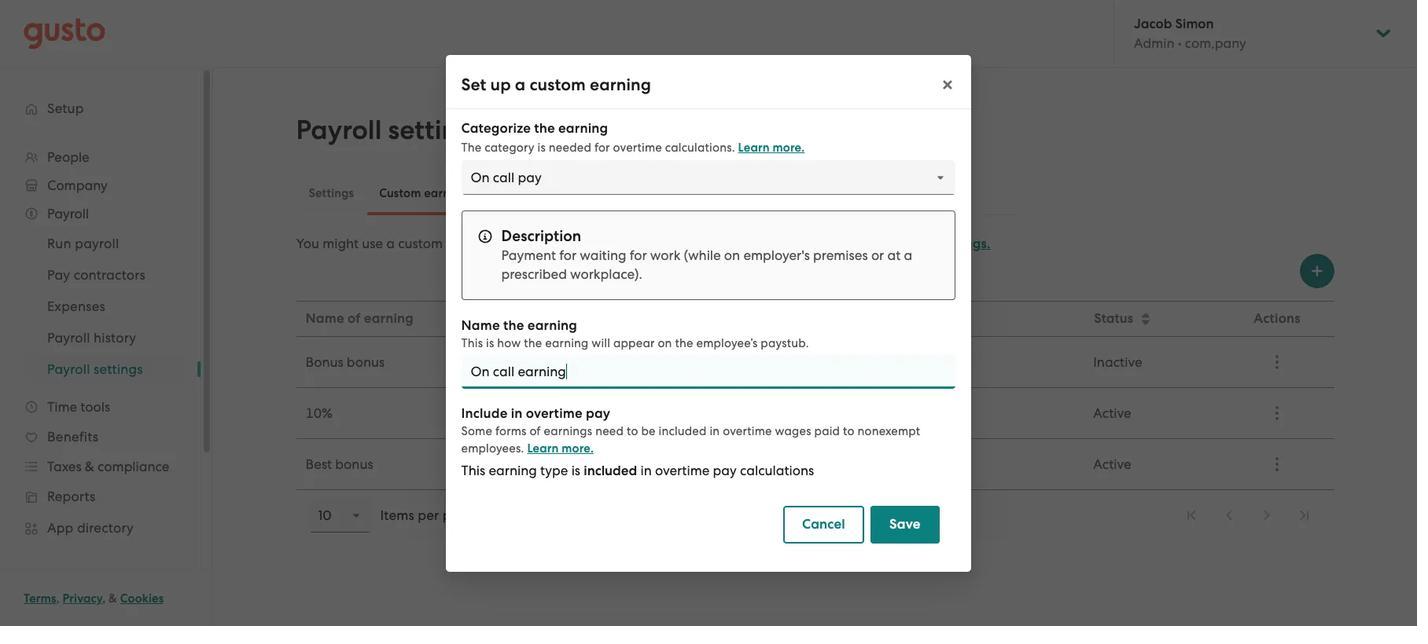 Task type: describe. For each thing, give the bounding box(es) containing it.
waiting
[[580, 247, 627, 263]]

custom inside dialog
[[530, 74, 586, 95]]

earnings inside some forms of earnings need to be included in overtime wages paid to nonexempt employees.
[[544, 424, 593, 438]]

settings
[[309, 186, 354, 201]]

payroll
[[296, 114, 382, 146]]

is inside categorize the earning the category is needed for overtime calculations. learn more.
[[538, 140, 546, 155]]

payment
[[502, 247, 556, 263]]

how
[[498, 336, 521, 350]]

discretionary bonus
[[526, 457, 649, 473]]

employer's
[[744, 247, 810, 263]]

employees.
[[462, 442, 525, 456]]

need
[[596, 424, 624, 438]]

in inside some forms of earnings need to be included in overtime wages paid to nonexempt employees.
[[710, 424, 720, 438]]

needed
[[549, 140, 592, 155]]

inactive
[[1094, 355, 1143, 370]]

best
[[306, 457, 332, 473]]

learn more. link for categorize the earning
[[739, 140, 805, 155]]

&
[[109, 592, 117, 606]]

wages
[[776, 424, 812, 438]]

items per page
[[380, 508, 476, 524]]

active for commission
[[1094, 406, 1132, 422]]

terms link
[[24, 592, 56, 606]]

about
[[841, 236, 879, 252]]

custom earning types grid
[[296, 301, 1334, 491]]

you might use a custom earning type for a signing bonus or severance pay. learn more about custom earnings.
[[296, 236, 991, 252]]

0 horizontal spatial in
[[511, 405, 523, 422]]

1 vertical spatial more.
[[562, 442, 594, 456]]

the up how
[[504, 317, 525, 334]]

name of earning
[[306, 311, 414, 327]]

this inside this earning type is included in overtime pay calculations
[[462, 463, 486, 479]]

paystub.
[[761, 336, 810, 350]]

more
[[805, 236, 838, 252]]

per
[[418, 508, 439, 524]]

or inside you might use a custom earning type for a signing bonus or severance pay. learn more about custom earnings.
[[650, 236, 663, 252]]

save button
[[871, 506, 940, 544]]

payroll settings
[[296, 114, 485, 146]]

earning inside this earning type is included in overtime pay calculations
[[489, 463, 538, 479]]

overtime inside categorize the earning the category is needed for overtime calculations. learn more.
[[614, 140, 663, 155]]

learn inside categorize the earning the category is needed for overtime calculations. learn more.
[[739, 140, 770, 155]]

type inside this earning type is included in overtime pay calculations
[[541, 463, 569, 479]]

a right up
[[515, 74, 526, 95]]

cookies
[[120, 592, 164, 606]]

bonus
[[306, 355, 343, 370]]

might
[[323, 236, 359, 252]]

forms
[[496, 424, 527, 438]]

on inside name the earning this is how the earning will appear on the employee's paystub.
[[658, 336, 673, 350]]

name for name the earning this is how the earning will appear on the employee's paystub.
[[462, 317, 500, 334]]

2 vertical spatial learn
[[528, 442, 559, 456]]

included inside some forms of earnings need to be included in overtime wages paid to nonexempt employees.
[[659, 424, 707, 438]]

learn more. link for include in overtime pay
[[528, 442, 594, 456]]

description
[[502, 227, 582, 245]]

a right use
[[386, 236, 395, 252]]

cancel button
[[784, 506, 865, 544]]

category
[[485, 140, 535, 155]]

set
[[462, 74, 487, 95]]

commission
[[526, 406, 601, 422]]

earning up other
[[528, 317, 578, 334]]

of inside custom earning types grid
[[348, 311, 361, 327]]

earning up categorize the earning the category is needed for overtime calculations. learn more.
[[590, 74, 652, 95]]

page
[[443, 508, 476, 524]]

category button
[[518, 303, 762, 336]]

learn more.
[[528, 442, 594, 456]]

more. inside categorize the earning the category is needed for overtime calculations. learn more.
[[773, 140, 805, 155]]

cancel
[[803, 516, 846, 533]]

custom earnings
[[379, 186, 473, 201]]

you
[[296, 236, 319, 252]]

at
[[888, 247, 901, 263]]

description alert
[[462, 210, 956, 300]]

up
[[491, 74, 511, 95]]

excluded for discretionary bonus
[[772, 457, 828, 473]]

appear
[[614, 336, 655, 350]]

categorize
[[462, 120, 531, 136]]

pay inside this earning type is included in overtime pay calculations
[[713, 463, 737, 479]]

set up a custom earning
[[462, 74, 652, 95]]

1 , from the left
[[56, 592, 60, 606]]

privacy
[[63, 592, 102, 606]]

this inside name the earning this is how the earning will appear on the employee's paystub.
[[462, 336, 483, 350]]

custom earning type dialog
[[446, 55, 971, 572]]

discretionary
[[526, 457, 608, 473]]

type inside you might use a custom earning type for a signing bonus or severance pay. learn more about custom earnings.
[[498, 236, 526, 252]]

nonexempt
[[858, 424, 921, 438]]

of inside some forms of earnings need to be included in overtime wages paid to nonexempt employees.
[[530, 424, 541, 438]]

or inside payment for waiting for work (while on employer's premises or at a prescribed workplace).
[[872, 247, 885, 263]]

learn more about custom earnings. link
[[765, 236, 991, 252]]

include in overtime pay
[[462, 405, 611, 422]]

bonus bonus
[[306, 355, 385, 370]]



Task type: vqa. For each thing, say whether or not it's contained in the screenshot.
type to the top
yes



Task type: locate. For each thing, give the bounding box(es) containing it.
0 horizontal spatial ,
[[56, 592, 60, 606]]

1 horizontal spatial on
[[725, 247, 741, 263]]

earning inside you might use a custom earning type for a signing bonus or severance pay. learn more about custom earnings.
[[446, 236, 494, 252]]

workplace).
[[571, 266, 643, 282]]

or left the at
[[872, 247, 885, 263]]

1 vertical spatial included
[[584, 463, 638, 479]]

list inside paid time off group element
[[1174, 499, 1322, 533]]

,
[[56, 592, 60, 606], [102, 592, 106, 606]]

is left needed
[[538, 140, 546, 155]]

items
[[380, 508, 414, 524]]

save
[[890, 516, 921, 533]]

1 horizontal spatial or
[[872, 247, 885, 263]]

is inside this earning type is included in overtime pay calculations
[[572, 463, 581, 479]]

0 vertical spatial earnings
[[424, 186, 473, 201]]

bonus for discretionary bonus
[[611, 457, 649, 473]]

0 horizontal spatial pay
[[586, 405, 611, 422]]

a left signing
[[549, 236, 558, 252]]

1 horizontal spatial type
[[541, 463, 569, 479]]

overtime inside this earning type is included in overtime pay calculations
[[656, 463, 710, 479]]

earning left payment
[[446, 236, 494, 252]]

active
[[1094, 406, 1132, 422], [1094, 457, 1132, 473]]

more. up the payroll settings tab list
[[773, 140, 805, 155]]

0 vertical spatial of
[[348, 311, 361, 327]]

0 vertical spatial included
[[659, 424, 707, 438]]

of down include in overtime pay
[[530, 424, 541, 438]]

premises
[[814, 247, 869, 263]]

2 horizontal spatial is
[[572, 463, 581, 479]]

in down be
[[641, 463, 652, 479]]

learn more. link up discretionary
[[528, 442, 594, 456]]

on inside payment for waiting for work (while on employer's premises or at a prescribed workplace).
[[725, 247, 741, 263]]

type up prescribed
[[498, 236, 526, 252]]

categorize the earning the category is needed for overtime calculations. learn more.
[[462, 120, 805, 155]]

1 vertical spatial is
[[486, 336, 495, 350]]

0 vertical spatial more.
[[773, 140, 805, 155]]

name up bonus
[[306, 311, 344, 327]]

to
[[627, 424, 639, 438], [844, 424, 855, 438]]

earning
[[590, 74, 652, 95], [559, 120, 609, 136], [446, 236, 494, 252], [364, 311, 414, 327], [528, 317, 578, 334], [546, 336, 589, 350], [489, 463, 538, 479]]

0 vertical spatial learn more. link
[[739, 140, 805, 155]]

a
[[515, 74, 526, 95], [386, 236, 395, 252], [549, 236, 558, 252], [904, 247, 913, 263]]

type down learn more. on the left of page
[[541, 463, 569, 479]]

earning down employees.
[[489, 463, 538, 479]]

1 horizontal spatial more.
[[773, 140, 805, 155]]

this earning type is included in overtime pay calculations
[[462, 463, 815, 479]]

best bonus
[[306, 457, 373, 473]]

is left how
[[486, 336, 495, 350]]

1 vertical spatial this
[[462, 463, 486, 479]]

learn left more
[[765, 236, 801, 252]]

some forms of earnings need to be included in overtime wages paid to nonexempt employees.
[[462, 424, 921, 456]]

0 vertical spatial pay
[[586, 405, 611, 422]]

earning up needed
[[559, 120, 609, 136]]

will
[[592, 336, 611, 350]]

1 horizontal spatial custom
[[530, 74, 586, 95]]

active for discretionary bonus
[[1094, 457, 1132, 473]]

include
[[462, 405, 508, 422]]

the inside categorize the earning the category is needed for overtime calculations. learn more.
[[535, 120, 555, 136]]

excluded down wages
[[772, 457, 828, 473]]

(while
[[684, 247, 721, 263]]

pay down some forms of earnings need to be included in overtime wages paid to nonexempt employees. at bottom
[[713, 463, 737, 479]]

privacy link
[[63, 592, 102, 606]]

more.
[[773, 140, 805, 155], [562, 442, 594, 456]]

1 vertical spatial excluded
[[772, 457, 828, 473]]

overtime
[[614, 140, 663, 155], [526, 405, 583, 422], [723, 424, 773, 438], [656, 463, 710, 479]]

learn more. link
[[739, 140, 805, 155], [528, 442, 594, 456]]

1 horizontal spatial to
[[844, 424, 855, 438]]

severance
[[667, 236, 729, 252]]

overtime left calculations.
[[614, 140, 663, 155]]

1 horizontal spatial included
[[659, 424, 707, 438]]

custom right up
[[530, 74, 586, 95]]

name
[[306, 311, 344, 327], [462, 317, 500, 334]]

, left privacy
[[56, 592, 60, 606]]

2 excluded from the top
[[772, 457, 828, 473]]

0 horizontal spatial or
[[650, 236, 663, 252]]

is
[[538, 140, 546, 155], [486, 336, 495, 350], [572, 463, 581, 479]]

excluded down paystub.
[[772, 355, 828, 370]]

1 vertical spatial pay
[[713, 463, 737, 479]]

1 active from the top
[[1094, 406, 1132, 422]]

10%
[[306, 406, 333, 422]]

included down need
[[584, 463, 638, 479]]

1 horizontal spatial learn more. link
[[739, 140, 805, 155]]

terms
[[24, 592, 56, 606]]

1 horizontal spatial in
[[641, 463, 652, 479]]

more. up discretionary bonus
[[562, 442, 594, 456]]

1 vertical spatial learn more. link
[[528, 442, 594, 456]]

name up how
[[462, 317, 500, 334]]

terms , privacy , & cookies
[[24, 592, 164, 606]]

name inside name the earning this is how the earning will appear on the employee's paystub.
[[462, 317, 500, 334]]

bonus
[[609, 236, 647, 252], [347, 355, 385, 370], [335, 457, 373, 473], [611, 457, 649, 473]]

is inside name the earning this is how the earning will appear on the employee's paystub.
[[486, 336, 495, 350]]

payroll settings tab list
[[296, 171, 1334, 216]]

2 vertical spatial is
[[572, 463, 581, 479]]

included
[[659, 424, 707, 438], [584, 463, 638, 479]]

earning down category
[[546, 336, 589, 350]]

to left be
[[627, 424, 639, 438]]

on
[[725, 247, 741, 263], [658, 336, 673, 350]]

in
[[511, 405, 523, 422], [710, 424, 720, 438], [641, 463, 652, 479]]

0 horizontal spatial of
[[348, 311, 361, 327]]

Name the earning field
[[462, 354, 956, 389]]

earning inside categorize the earning the category is needed for overtime calculations. learn more.
[[559, 120, 609, 136]]

1 horizontal spatial name
[[462, 317, 500, 334]]

included right be
[[659, 424, 707, 438]]

0 vertical spatial in
[[511, 405, 523, 422]]

custom
[[530, 74, 586, 95], [398, 236, 443, 252], [883, 236, 928, 252]]

for right needed
[[595, 140, 611, 155]]

list
[[1174, 499, 1322, 533]]

2 to from the left
[[844, 424, 855, 438]]

1 vertical spatial on
[[658, 336, 673, 350]]

actions
[[1254, 311, 1301, 327]]

learn more. link up the payroll settings tab list
[[739, 140, 805, 155]]

custom earnings button
[[367, 175, 486, 212]]

paid time off group element
[[296, 491, 1334, 541]]

0 horizontal spatial learn more. link
[[528, 442, 594, 456]]

0 vertical spatial type
[[498, 236, 526, 252]]

of up bonus bonus on the bottom left
[[348, 311, 361, 327]]

calculations
[[741, 463, 815, 479]]

0 horizontal spatial type
[[498, 236, 526, 252]]

1 vertical spatial learn
[[765, 236, 801, 252]]

excluded
[[772, 355, 828, 370], [772, 457, 828, 473]]

calculations.
[[666, 140, 736, 155]]

1 horizontal spatial pay
[[713, 463, 737, 479]]

1 vertical spatial in
[[710, 424, 720, 438]]

excluded for other
[[772, 355, 828, 370]]

earnings inside button
[[424, 186, 473, 201]]

this down employees.
[[462, 463, 486, 479]]

employee's
[[697, 336, 758, 350]]

this left how
[[462, 336, 483, 350]]

type
[[498, 236, 526, 252], [541, 463, 569, 479]]

bonus for bonus bonus
[[347, 355, 385, 370]]

0 horizontal spatial earnings
[[424, 186, 473, 201]]

for left work
[[630, 247, 647, 263]]

bonus inside you might use a custom earning type for a signing bonus or severance pay. learn more about custom earnings.
[[609, 236, 647, 252]]

1 to from the left
[[627, 424, 639, 438]]

learn up discretionary
[[528, 442, 559, 456]]

1 vertical spatial type
[[541, 463, 569, 479]]

name inside custom earning types grid
[[306, 311, 344, 327]]

earning inside grid
[[364, 311, 414, 327]]

on right appear
[[658, 336, 673, 350]]

1 horizontal spatial of
[[530, 424, 541, 438]]

signing
[[561, 236, 606, 252]]

some
[[462, 424, 493, 438]]

category
[[527, 311, 585, 327]]

payment for waiting for work (while on employer's premises or at a prescribed workplace).
[[502, 247, 913, 282]]

for down 'description'
[[560, 247, 577, 263]]

custom right about on the top of page
[[883, 236, 928, 252]]

2 , from the left
[[102, 592, 106, 606]]

0 vertical spatial on
[[725, 247, 741, 263]]

pay.
[[732, 236, 759, 252]]

the
[[462, 140, 482, 155]]

status button
[[1085, 303, 1220, 336]]

0 horizontal spatial to
[[627, 424, 639, 438]]

the up needed
[[535, 120, 555, 136]]

earnings
[[424, 186, 473, 201], [544, 424, 593, 438]]

2 horizontal spatial custom
[[883, 236, 928, 252]]

for
[[595, 140, 611, 155], [529, 236, 546, 252], [560, 247, 577, 263], [630, 247, 647, 263]]

1 horizontal spatial earnings
[[544, 424, 593, 438]]

2 horizontal spatial in
[[710, 424, 720, 438]]

use
[[362, 236, 383, 252]]

bonus right best
[[335, 457, 373, 473]]

overtime down some forms of earnings need to be included in overtime wages paid to nonexempt employees. at bottom
[[656, 463, 710, 479]]

custom
[[379, 186, 421, 201]]

overtime up learn more. on the left of page
[[526, 405, 583, 422]]

for up prescribed
[[529, 236, 546, 252]]

bonus up workplace).
[[609, 236, 647, 252]]

overtime inside some forms of earnings need to be included in overtime wages paid to nonexempt employees.
[[723, 424, 773, 438]]

a right the at
[[904, 247, 913, 263]]

0 vertical spatial learn
[[739, 140, 770, 155]]

2 active from the top
[[1094, 457, 1132, 473]]

earnings right the custom
[[424, 186, 473, 201]]

custom inside you might use a custom earning type for a signing bonus or severance pay. learn more about custom earnings.
[[398, 236, 443, 252]]

settings button
[[296, 175, 367, 212]]

to right paid
[[844, 424, 855, 438]]

cookies button
[[120, 590, 164, 609]]

the up other
[[524, 336, 543, 350]]

learn
[[739, 140, 770, 155], [765, 236, 801, 252], [528, 442, 559, 456]]

custom right use
[[398, 236, 443, 252]]

1 horizontal spatial ,
[[102, 592, 106, 606]]

paid
[[815, 424, 841, 438]]

bonus down be
[[611, 457, 649, 473]]

earnings.
[[931, 236, 991, 252]]

name the earning this is how the earning will appear on the employee's paystub.
[[462, 317, 810, 350]]

1 vertical spatial earnings
[[544, 424, 593, 438]]

pay
[[586, 405, 611, 422], [713, 463, 737, 479]]

0 horizontal spatial custom
[[398, 236, 443, 252]]

be
[[642, 424, 656, 438]]

prescribed
[[502, 266, 567, 282]]

0 vertical spatial is
[[538, 140, 546, 155]]

1 excluded from the top
[[772, 355, 828, 370]]

for inside categorize the earning the category is needed for overtime calculations. learn more.
[[595, 140, 611, 155]]

2 vertical spatial in
[[641, 463, 652, 479]]

bonus right bonus
[[347, 355, 385, 370]]

0 horizontal spatial is
[[486, 336, 495, 350]]

bonus for best bonus
[[335, 457, 373, 473]]

the up name the earning field
[[676, 336, 694, 350]]

0 vertical spatial this
[[462, 336, 483, 350]]

learn right calculations.
[[739, 140, 770, 155]]

other
[[526, 355, 562, 370]]

0 horizontal spatial included
[[584, 463, 638, 479]]

home image
[[24, 18, 105, 49]]

in up forms
[[511, 405, 523, 422]]

on right '(while'
[[725, 247, 741, 263]]

, left & at the left
[[102, 592, 106, 606]]

in down name the earning field
[[710, 424, 720, 438]]

1 vertical spatial of
[[530, 424, 541, 438]]

1 horizontal spatial is
[[538, 140, 546, 155]]

status
[[1094, 311, 1133, 327]]

pay up need
[[586, 405, 611, 422]]

earning up bonus bonus on the bottom left
[[364, 311, 414, 327]]

overtime left wages
[[723, 424, 773, 438]]

settings
[[388, 114, 485, 146]]

0 horizontal spatial name
[[306, 311, 344, 327]]

or left severance
[[650, 236, 663, 252]]

name for name of earning
[[306, 311, 344, 327]]

1 this from the top
[[462, 336, 483, 350]]

0 horizontal spatial more.
[[562, 442, 594, 456]]

0 vertical spatial active
[[1094, 406, 1132, 422]]

for inside you might use a custom earning type for a signing bonus or severance pay. learn more about custom earnings.
[[529, 236, 546, 252]]

account menu element
[[1114, 0, 1394, 67]]

work
[[651, 247, 681, 263]]

2 this from the top
[[462, 463, 486, 479]]

is down learn more. on the left of page
[[572, 463, 581, 479]]

a inside payment for waiting for work (while on employer's premises or at a prescribed workplace).
[[904, 247, 913, 263]]

1 vertical spatial active
[[1094, 457, 1132, 473]]

of
[[348, 311, 361, 327], [530, 424, 541, 438]]

0 vertical spatial excluded
[[772, 355, 828, 370]]

0 horizontal spatial on
[[658, 336, 673, 350]]

earnings down commission on the left bottom of the page
[[544, 424, 593, 438]]

in inside this earning type is included in overtime pay calculations
[[641, 463, 652, 479]]

the
[[535, 120, 555, 136], [504, 317, 525, 334], [524, 336, 543, 350], [676, 336, 694, 350]]



